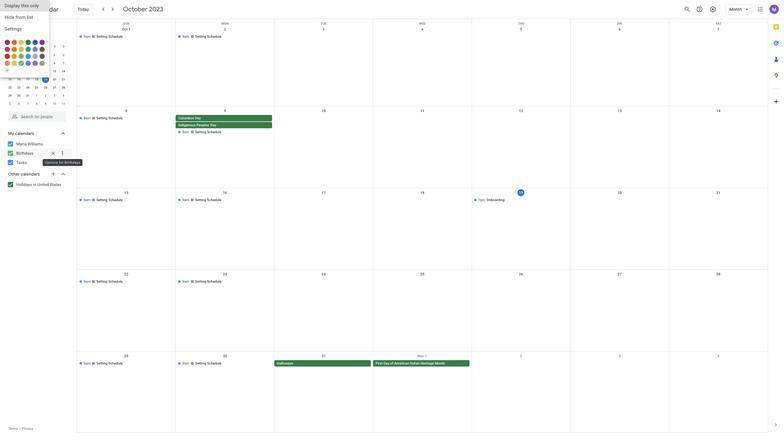 Task type: describe. For each thing, give the bounding box(es) containing it.
calendar element
[[19, 3, 59, 16]]

november 2 element
[[42, 92, 49, 99]]

my calendars list
[[1, 139, 72, 167]]

sat
[[716, 22, 721, 26]]

16 inside grid
[[223, 191, 227, 195]]

1 horizontal spatial 26
[[519, 272, 523, 277]]

basil, set calendar color menu item
[[26, 40, 31, 45]]

november 3 element
[[51, 92, 58, 99]]

radicchio, set calendar color menu item
[[5, 40, 10, 45]]

1 horizontal spatial 28
[[716, 272, 720, 277]]

month button
[[726, 2, 752, 16]]

mon
[[221, 22, 229, 26]]

0 vertical spatial october 2023
[[123, 5, 163, 13]]

states
[[50, 182, 61, 187]]

main drawer image
[[7, 6, 14, 13]]

eucalyptus, set calendar color menu item
[[26, 47, 31, 52]]

1 right oct
[[129, 27, 131, 31]]

row containing oct 1
[[77, 25, 768, 106]]

avocado, set calendar color menu item
[[19, 47, 24, 52]]

nov
[[418, 354, 424, 358]]

tue
[[321, 22, 327, 26]]

first
[[376, 361, 383, 365]]

11 element
[[33, 68, 40, 75]]

30 for 1
[[17, 94, 21, 97]]

in
[[33, 182, 36, 187]]

9am inside cell
[[182, 130, 189, 134]]

settings menu image
[[709, 6, 716, 13]]

grid containing oct 1
[[77, 19, 768, 433]]

–
[[19, 427, 21, 431]]

0 horizontal spatial 5
[[9, 102, 11, 105]]

today
[[78, 7, 89, 12]]

1 s from the left
[[9, 54, 11, 57]]

1 horizontal spatial 19
[[519, 191, 523, 195]]

0 vertical spatial october
[[123, 5, 148, 13]]

3 menu item from the top
[[0, 23, 49, 35]]

13 for october 2023
[[53, 70, 56, 73]]

month inside button
[[435, 361, 445, 365]]

holidays in united states
[[16, 182, 61, 187]]

1 vertical spatial october
[[8, 44, 25, 49]]

terms
[[8, 427, 18, 431]]

31 element
[[24, 92, 31, 99]]

1 cell
[[6, 59, 14, 67]]

american
[[394, 361, 409, 365]]

november 8 element
[[33, 100, 40, 107]]

1 horizontal spatial 15
[[124, 191, 128, 195]]

united
[[37, 182, 49, 187]]

november 4 element
[[60, 92, 67, 99]]

oct
[[122, 27, 128, 31]]

30 element
[[15, 92, 22, 99]]

2 s from the left
[[63, 54, 64, 57]]

calendar list entry. element
[[0, 0, 49, 78]]

31 for 1
[[26, 94, 29, 97]]

14 for sun
[[716, 109, 720, 113]]

birthdays list item
[[1, 149, 72, 158]]

26 element
[[42, 84, 49, 91]]

29 element
[[6, 92, 13, 99]]

row containing sun
[[77, 19, 768, 26]]

1 vertical spatial 24
[[322, 272, 326, 277]]

wed
[[419, 22, 426, 26]]

19, today element
[[42, 76, 49, 83]]

11 inside row
[[62, 102, 65, 105]]

terms – privacy
[[8, 427, 33, 431]]

tasks
[[16, 160, 27, 165]]

today button
[[74, 2, 93, 16]]

30 for nov 1
[[223, 354, 227, 358]]

1pm
[[478, 198, 485, 202]]

1 horizontal spatial 27
[[618, 272, 622, 277]]

other calendars
[[8, 172, 40, 177]]

9 for sun
[[224, 109, 226, 113]]

0 horizontal spatial october 2023
[[8, 44, 35, 49]]

day for first
[[384, 361, 389, 365]]

columbus
[[178, 116, 194, 120]]

row containing 5
[[6, 100, 68, 108]]

graphite, set calendar color menu item
[[39, 54, 45, 59]]

1 vertical spatial birthdays
[[64, 161, 80, 165]]

flamingo, set calendar color menu item
[[5, 61, 10, 66]]

0 vertical spatial 6
[[619, 27, 621, 31]]

27 inside october 2023 grid
[[53, 86, 56, 89]]

other
[[8, 172, 20, 177]]

my calendars
[[8, 131, 34, 136]]

peoples'
[[196, 123, 210, 127]]

20 element
[[51, 76, 58, 83]]

0 vertical spatial 23
[[17, 86, 21, 89]]

tangerine, set calendar color menu item
[[12, 40, 17, 45]]

1 horizontal spatial 22
[[124, 272, 128, 277]]

1 right nov in the right bottom of the page
[[425, 354, 427, 358]]

9 for october 2023
[[18, 70, 20, 73]]

28 element
[[60, 84, 67, 91]]

1 horizontal spatial 17
[[322, 191, 326, 195]]

1 horizontal spatial day
[[210, 123, 216, 127]]

21 inside grid
[[716, 191, 720, 195]]

m
[[18, 54, 20, 57]]

16 element
[[15, 76, 22, 83]]

1 horizontal spatial 20
[[618, 191, 622, 195]]

november 1 element
[[33, 92, 40, 99]]

maria
[[16, 142, 27, 146]]

november 5 element
[[6, 100, 13, 107]]

1 menu item from the top
[[0, 0, 49, 12]]

calendar heading
[[31, 5, 59, 14]]

1 horizontal spatial 6
[[54, 62, 55, 65]]

5 inside grid
[[520, 27, 522, 31]]

2 vertical spatial 7
[[27, 102, 29, 105]]

1 vertical spatial 25
[[420, 272, 424, 277]]

15 inside october 2023 grid
[[8, 78, 12, 81]]

grape, set calendar color menu item
[[39, 40, 45, 45]]

13 element
[[51, 68, 58, 75]]

6 inside november 6 element
[[18, 102, 20, 105]]

20 inside row group
[[53, 78, 56, 81]]

first day of american indian heritage month button
[[373, 360, 469, 367]]

row group containing 1
[[6, 59, 68, 108]]

other calendars button
[[1, 170, 72, 179]]

24 element
[[24, 84, 31, 91]]

schedule inside cell
[[207, 130, 221, 134]]

november 10 element
[[51, 100, 58, 107]]

october 2023 grid
[[6, 51, 68, 108]]

15 element
[[6, 76, 13, 83]]

3 inside november 3 element
[[54, 94, 55, 97]]

19 cell
[[41, 75, 50, 84]]

options for birthdays
[[45, 161, 80, 165]]

17 inside october 2023 grid
[[26, 78, 29, 81]]

1 vertical spatial 8
[[36, 102, 38, 105]]

for
[[59, 161, 63, 165]]

18 element
[[33, 76, 40, 83]]

indigenous
[[178, 123, 196, 127]]

halloween
[[277, 361, 293, 365]]

0 vertical spatial 7
[[717, 27, 719, 31]]

calendars for my calendars
[[15, 131, 34, 136]]

row containing s
[[6, 51, 68, 59]]



Task type: locate. For each thing, give the bounding box(es) containing it.
birthdays
[[16, 151, 33, 156], [64, 161, 80, 165]]

of
[[390, 361, 393, 365]]

cobalt, set calendar color menu item
[[26, 61, 31, 66]]

t down the eucalyptus, set calendar color 'menu item'
[[27, 54, 29, 57]]

citron, set calendar color menu item
[[19, 40, 24, 45]]

0 horizontal spatial 31
[[26, 94, 29, 97]]

21 inside row group
[[62, 78, 65, 81]]

add other calendars image
[[51, 171, 56, 177]]

month
[[730, 7, 742, 12], [435, 361, 445, 365]]

6 down fri
[[619, 27, 621, 31]]

mango, set calendar color menu item
[[12, 54, 17, 59]]

13 for sun
[[618, 109, 622, 113]]

16 inside october 2023 grid
[[17, 78, 21, 81]]

sun
[[123, 22, 129, 26]]

14
[[62, 70, 65, 73], [716, 109, 720, 113]]

15
[[8, 78, 12, 81], [124, 191, 128, 195]]

blueberry, set calendar color menu item
[[33, 40, 38, 45]]

1 vertical spatial 16
[[223, 191, 227, 195]]

2 horizontal spatial 5
[[520, 27, 522, 31]]

22
[[8, 86, 12, 89], [124, 272, 128, 277]]

s left mango, set calendar color menu item
[[9, 54, 11, 57]]

9am
[[84, 35, 91, 39], [182, 35, 189, 39], [84, 116, 91, 120], [182, 130, 189, 134], [84, 198, 91, 202], [182, 198, 189, 202], [84, 280, 91, 284], [182, 280, 189, 284], [84, 361, 91, 365], [182, 361, 189, 365]]

calendars up maria
[[15, 131, 34, 136]]

1 horizontal spatial 13
[[618, 109, 622, 113]]

1 t from the left
[[27, 54, 29, 57]]

3
[[323, 27, 325, 31], [27, 62, 29, 65], [54, 94, 55, 97], [619, 354, 621, 358]]

20
[[53, 78, 56, 81], [618, 191, 622, 195]]

schedule
[[108, 35, 123, 39], [207, 35, 221, 39], [108, 116, 123, 120], [207, 130, 221, 134], [108, 198, 123, 202], [207, 198, 221, 202], [108, 280, 123, 284], [207, 280, 221, 284], [108, 361, 123, 365], [207, 361, 221, 365]]

25 element
[[33, 84, 40, 91]]

23
[[17, 86, 21, 89], [223, 272, 227, 277]]

month inside popup button
[[730, 7, 742, 12]]

5 right birch, set calendar color menu item
[[45, 62, 46, 65]]

30 inside 30 element
[[17, 94, 21, 97]]

0 vertical spatial 21
[[62, 78, 65, 81]]

26 inside october 2023 grid
[[44, 86, 47, 89]]

10
[[53, 102, 56, 105], [322, 109, 326, 113]]

0 horizontal spatial 9
[[18, 70, 20, 73]]

31 inside october 2023 grid
[[26, 94, 29, 97]]

9
[[18, 70, 20, 73], [45, 102, 46, 105], [224, 109, 226, 113]]

0 vertical spatial 20
[[53, 78, 56, 81]]

lavender, set calendar color menu item
[[33, 47, 38, 52]]

21 element
[[60, 76, 67, 83]]

7 down 31 element
[[27, 102, 29, 105]]

0 horizontal spatial birthdays
[[16, 151, 33, 156]]

holidays
[[16, 182, 32, 187]]

indian
[[410, 361, 420, 365]]

1 vertical spatial day
[[210, 123, 216, 127]]

1 vertical spatial 28
[[716, 272, 720, 277]]

setting schedule inside cell
[[195, 130, 221, 134]]

1 horizontal spatial october
[[123, 5, 148, 13]]

29
[[8, 94, 12, 97], [124, 354, 128, 358]]

privacy
[[22, 427, 33, 431]]

7
[[717, 27, 719, 31], [63, 62, 64, 65], [27, 102, 29, 105]]

2 menu item from the top
[[0, 12, 49, 23]]

16
[[17, 78, 21, 81], [223, 191, 227, 195]]

month right settings menu image
[[730, 7, 742, 12]]

0 horizontal spatial 17
[[26, 78, 29, 81]]

calendars for other calendars
[[21, 172, 40, 177]]

17 element
[[24, 76, 31, 83]]

0 horizontal spatial 28
[[62, 86, 65, 89]]

0 vertical spatial 8
[[9, 70, 11, 73]]

27
[[53, 86, 56, 89], [618, 272, 622, 277]]

21
[[62, 78, 65, 81], [716, 191, 720, 195]]

0 vertical spatial calendars
[[15, 131, 34, 136]]

0 horizontal spatial 19
[[44, 78, 47, 81]]

1 horizontal spatial 10
[[322, 109, 326, 113]]

heritage
[[421, 361, 434, 365]]

maria williams
[[16, 142, 43, 146]]

0 horizontal spatial 6
[[18, 102, 20, 105]]

9 inside 'element'
[[45, 102, 46, 105]]

0 vertical spatial 18
[[35, 78, 38, 81]]

peacock, set calendar color menu item
[[26, 54, 31, 59]]

t right graphite, set calendar color menu item
[[45, 54, 47, 57]]

privacy link
[[22, 427, 33, 431]]

1 vertical spatial 21
[[716, 191, 720, 195]]

1 vertical spatial 17
[[322, 191, 326, 195]]

1 horizontal spatial 2023
[[149, 5, 163, 13]]

1 horizontal spatial 18
[[420, 191, 424, 195]]

0 horizontal spatial t
[[27, 54, 29, 57]]

29 inside october 2023 grid
[[8, 94, 12, 97]]

s
[[9, 54, 11, 57], [63, 54, 64, 57]]

0 vertical spatial 9
[[18, 70, 20, 73]]

row containing 1
[[6, 59, 68, 67]]

0 horizontal spatial 8
[[9, 70, 11, 73]]

birthdays right for
[[64, 161, 80, 165]]

0 horizontal spatial 2023
[[26, 44, 35, 49]]

0 vertical spatial day
[[195, 116, 201, 120]]

s right f
[[63, 54, 64, 57]]

None search field
[[0, 109, 72, 122]]

1 vertical spatial calendars
[[21, 172, 40, 177]]

1 vertical spatial 14
[[716, 109, 720, 113]]

7 up 14 element
[[63, 62, 64, 65]]

22 element
[[6, 84, 13, 91]]

1 vertical spatial 10
[[322, 109, 326, 113]]

indigenous peoples' day button
[[176, 122, 272, 128]]

0 horizontal spatial 13
[[53, 70, 56, 73]]

amethyst, set calendar color menu item
[[33, 61, 38, 66]]

october up sun
[[123, 5, 148, 13]]

25 inside october 2023 grid
[[35, 86, 38, 89]]

october
[[123, 5, 148, 13], [8, 44, 25, 49]]

my calendars button
[[1, 129, 72, 138]]

day up peoples'
[[195, 116, 201, 120]]

0 horizontal spatial 18
[[35, 78, 38, 81]]

10 inside grid
[[322, 109, 326, 113]]

1 horizontal spatial 16
[[223, 191, 227, 195]]

14 for october 2023
[[62, 70, 65, 73]]

8 for october 2023
[[9, 70, 11, 73]]

2 t from the left
[[45, 54, 47, 57]]

setting schedule
[[96, 35, 123, 39], [195, 35, 221, 39], [96, 116, 123, 120], [195, 130, 221, 134], [96, 198, 123, 202], [195, 198, 221, 202], [96, 280, 123, 284], [195, 280, 221, 284], [96, 361, 123, 365], [195, 361, 221, 365]]

first day of american indian heritage month
[[376, 361, 445, 365]]

0 vertical spatial 13
[[53, 70, 56, 73]]

pumpkin, set calendar color menu item
[[12, 47, 17, 52]]

24 inside 24 element
[[26, 86, 29, 89]]

1 horizontal spatial 8
[[36, 102, 38, 105]]

thu
[[518, 22, 524, 26]]

22 inside october 2023 grid
[[8, 86, 12, 89]]

oct 1
[[122, 27, 131, 31]]

13
[[53, 70, 56, 73], [618, 109, 622, 113]]

columbus day indigenous peoples' day
[[178, 116, 216, 127]]

9 up 16 element
[[18, 70, 20, 73]]

halloween button
[[274, 360, 371, 367]]

27 element
[[51, 84, 58, 91]]

1 vertical spatial 15
[[124, 191, 128, 195]]

8 for sun
[[125, 109, 127, 113]]

2 horizontal spatial 7
[[717, 27, 719, 31]]

2 horizontal spatial 9
[[224, 109, 226, 113]]

day inside button
[[384, 361, 389, 365]]

0 horizontal spatial month
[[435, 361, 445, 365]]

19 inside cell
[[44, 78, 47, 81]]

wisteria, set calendar color menu item
[[33, 54, 38, 59]]

my
[[8, 131, 14, 136]]

calendars inside other calendars dropdown button
[[21, 172, 40, 177]]

2 horizontal spatial 6
[[619, 27, 621, 31]]

10 element
[[24, 68, 31, 75]]

1 horizontal spatial 21
[[716, 191, 720, 195]]

19
[[44, 78, 47, 81], [519, 191, 523, 195]]

november 9 element
[[42, 100, 49, 107]]

menu item
[[0, 0, 49, 12], [0, 12, 49, 23], [0, 23, 49, 35]]

31
[[26, 94, 29, 97], [322, 354, 326, 358]]

november 7 element
[[24, 100, 31, 107]]

columbus day button
[[176, 115, 272, 121]]

options
[[45, 161, 58, 165]]

november 6 element
[[15, 100, 22, 107]]

0 vertical spatial 5
[[520, 27, 522, 31]]

2 horizontal spatial day
[[384, 361, 389, 365]]

october up m
[[8, 44, 25, 49]]

6 down 30 element
[[18, 102, 20, 105]]

31 down 24 element
[[26, 94, 29, 97]]

fri
[[617, 22, 622, 26]]

day
[[195, 116, 201, 120], [210, 123, 216, 127], [384, 361, 389, 365]]

1 left banana, set calendar color 'menu item'
[[9, 62, 11, 65]]

pistachio, set calendar color menu item
[[19, 54, 24, 59]]

williams
[[28, 142, 43, 146]]

0 vertical spatial 29
[[8, 94, 12, 97]]

setting
[[96, 35, 107, 39], [195, 35, 206, 39], [96, 116, 107, 120], [195, 130, 206, 134], [96, 198, 107, 202], [195, 198, 206, 202], [96, 280, 107, 284], [195, 280, 206, 284], [96, 361, 107, 365], [195, 361, 206, 365]]

0 horizontal spatial 30
[[17, 94, 21, 97]]

31 for nov 1
[[322, 354, 326, 358]]

5 down the thu
[[520, 27, 522, 31]]

5
[[520, 27, 522, 31], [45, 62, 46, 65], [9, 102, 11, 105]]

t
[[27, 54, 29, 57], [45, 54, 47, 57]]

1 down the 25 element
[[36, 94, 38, 97]]

1 vertical spatial 22
[[124, 272, 128, 277]]

2 vertical spatial 9
[[224, 109, 226, 113]]

26
[[44, 86, 47, 89], [519, 272, 523, 277]]

1 horizontal spatial 5
[[45, 62, 46, 65]]

0 vertical spatial 14
[[62, 70, 65, 73]]

0 horizontal spatial day
[[195, 116, 201, 120]]

29 for 1
[[8, 94, 12, 97]]

1 horizontal spatial 29
[[124, 354, 128, 358]]

tomato, set calendar color menu item
[[5, 54, 10, 59]]

5 down 29 element
[[9, 102, 11, 105]]

w
[[35, 54, 38, 57]]

1 horizontal spatial 24
[[322, 272, 326, 277]]

8
[[9, 70, 11, 73], [36, 102, 38, 105], [125, 109, 127, 113]]

1 vertical spatial 29
[[124, 354, 128, 358]]

october 2023
[[123, 5, 163, 13], [8, 44, 35, 49]]

grid
[[77, 19, 768, 433]]

28 inside 28 "element"
[[62, 86, 65, 89]]

nov 1
[[418, 354, 427, 358]]

1 inside "cell"
[[9, 62, 11, 65]]

23 element
[[15, 84, 22, 91]]

terms link
[[8, 427, 18, 431]]

november 11 element
[[60, 100, 67, 107]]

1 vertical spatial 13
[[618, 109, 622, 113]]

2 horizontal spatial 8
[[125, 109, 127, 113]]

0 vertical spatial 28
[[62, 86, 65, 89]]

cocoa, set calendar color menu item
[[39, 47, 45, 52]]

row group
[[6, 59, 68, 108]]

calendars up in
[[21, 172, 40, 177]]

f
[[54, 54, 55, 57]]

30
[[17, 94, 21, 97], [223, 354, 227, 358]]

1pm onboarding
[[478, 198, 505, 202]]

1 vertical spatial 27
[[618, 272, 622, 277]]

1 horizontal spatial birthdays
[[64, 161, 80, 165]]

cell containing columbus day
[[176, 115, 274, 136]]

1 vertical spatial 9
[[45, 102, 46, 105]]

1 horizontal spatial s
[[63, 54, 64, 57]]

0 horizontal spatial s
[[9, 54, 11, 57]]

31 up halloween button
[[322, 354, 326, 358]]

day for columbus
[[195, 116, 201, 120]]

9 down november 2 element
[[45, 102, 46, 105]]

1 vertical spatial 31
[[322, 354, 326, 358]]

6
[[619, 27, 621, 31], [54, 62, 55, 65], [18, 102, 20, 105]]

birthdays inside list item
[[16, 151, 33, 156]]

2
[[224, 27, 226, 31], [18, 62, 20, 65], [45, 94, 46, 97], [520, 354, 522, 358]]

day right peoples'
[[210, 123, 216, 127]]

0 vertical spatial 27
[[53, 86, 56, 89]]

0 vertical spatial birthdays
[[16, 151, 33, 156]]

2 inside november 2 element
[[45, 94, 46, 97]]

month right heritage
[[435, 361, 445, 365]]

0 horizontal spatial 22
[[8, 86, 12, 89]]

calendar list entry. list box
[[0, 0, 49, 35]]

banana, set calendar color menu item
[[12, 61, 17, 66]]

tab list
[[768, 19, 784, 417]]

28
[[62, 86, 65, 89], [716, 272, 720, 277]]

29 for nov 1
[[124, 354, 128, 358]]

1 horizontal spatial 25
[[420, 272, 424, 277]]

add custom color menu item
[[5, 68, 10, 73]]

1 vertical spatial 11
[[420, 109, 424, 113]]

7 down sat
[[717, 27, 719, 31]]

1 horizontal spatial 23
[[223, 272, 227, 277]]

1 vertical spatial month
[[435, 361, 445, 365]]

4
[[421, 27, 423, 31], [36, 62, 38, 65], [63, 94, 64, 97], [717, 354, 719, 358]]

0 horizontal spatial 7
[[27, 102, 29, 105]]

0 horizontal spatial 14
[[62, 70, 65, 73]]

Search for people text field
[[12, 112, 63, 122]]

14 element
[[60, 68, 67, 75]]

birthdays up 'tasks'
[[16, 151, 33, 156]]

9 up the columbus day button
[[224, 109, 226, 113]]

sage, set calendar color menu item
[[19, 61, 24, 66]]

1 horizontal spatial month
[[730, 7, 742, 12]]

0 vertical spatial 16
[[17, 78, 21, 81]]

1 vertical spatial 23
[[223, 272, 227, 277]]

cell
[[373, 33, 472, 40], [472, 33, 570, 40], [570, 33, 669, 40], [669, 33, 768, 40], [41, 67, 50, 75], [176, 115, 274, 136], [274, 115, 373, 136], [373, 115, 472, 136], [472, 115, 570, 136], [570, 115, 669, 136], [274, 197, 373, 204], [373, 197, 472, 204], [570, 197, 669, 204], [274, 279, 373, 286], [373, 279, 472, 286], [472, 279, 570, 286], [570, 279, 669, 286], [472, 360, 570, 367], [570, 360, 669, 367]]

6 down f
[[54, 62, 55, 65]]

1 horizontal spatial october 2023
[[123, 5, 163, 13]]

0 vertical spatial 15
[[8, 78, 12, 81]]

14 inside october 2023 grid
[[62, 70, 65, 73]]

row
[[77, 19, 768, 26], [77, 25, 768, 106], [6, 51, 68, 59], [6, 59, 68, 67], [6, 67, 68, 75], [6, 75, 68, 84], [6, 84, 68, 92], [6, 92, 68, 100], [6, 100, 68, 108], [77, 106, 768, 188], [77, 188, 768, 270], [77, 270, 768, 352], [77, 352, 768, 433]]

onboarding
[[486, 198, 505, 202]]

12
[[519, 109, 523, 113]]

18 inside 'element'
[[35, 78, 38, 81]]

1 vertical spatial 30
[[223, 354, 227, 358]]

0 vertical spatial 25
[[35, 86, 38, 89]]

birch, set calendar color menu item
[[39, 61, 45, 66]]

1 horizontal spatial 7
[[63, 62, 64, 65]]

11
[[62, 102, 65, 105], [420, 109, 424, 113]]

1 horizontal spatial 11
[[420, 109, 424, 113]]

17
[[26, 78, 29, 81], [322, 191, 326, 195]]

1 vertical spatial 7
[[63, 62, 64, 65]]

cherry blossom, set calendar color menu item
[[5, 47, 10, 52]]

2023
[[149, 5, 163, 13], [26, 44, 35, 49]]

13 inside october 2023 grid
[[53, 70, 56, 73]]

10 inside november 10 element
[[53, 102, 56, 105]]

0 horizontal spatial 20
[[53, 78, 56, 81]]

25
[[35, 86, 38, 89], [420, 272, 424, 277]]

day left of
[[384, 361, 389, 365]]

calendars inside my calendars dropdown button
[[15, 131, 34, 136]]

1
[[129, 27, 131, 31], [9, 62, 11, 65], [36, 94, 38, 97], [425, 354, 427, 358]]

24
[[26, 86, 29, 89], [322, 272, 326, 277]]

calendar
[[33, 5, 59, 14]]

0 vertical spatial month
[[730, 7, 742, 12]]

0 vertical spatial 22
[[8, 86, 12, 89]]

0 vertical spatial 24
[[26, 86, 29, 89]]

0 vertical spatial 19
[[44, 78, 47, 81]]

18
[[35, 78, 38, 81], [420, 191, 424, 195]]



Task type: vqa. For each thing, say whether or not it's contained in the screenshot.


